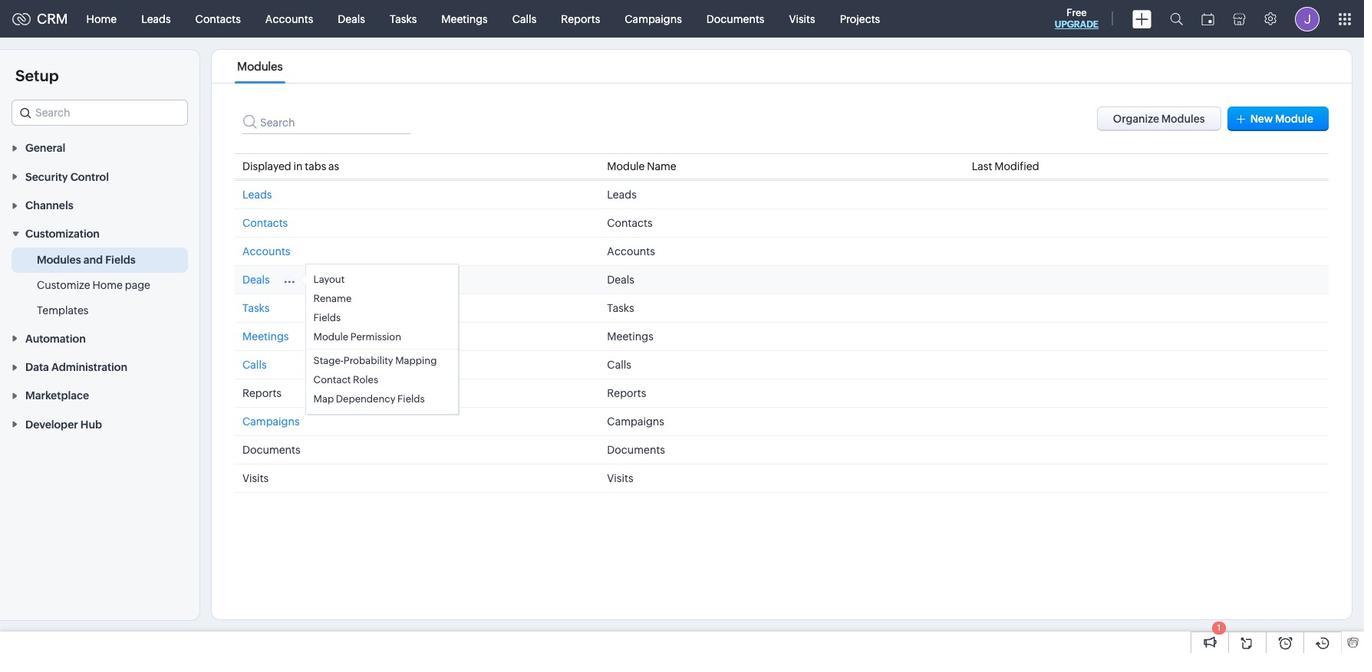Task type: describe. For each thing, give the bounding box(es) containing it.
0 vertical spatial contacts link
[[183, 0, 253, 37]]

1 vertical spatial module
[[607, 160, 645, 173]]

new
[[1251, 113, 1273, 125]]

0 vertical spatial tasks link
[[378, 0, 429, 37]]

1 horizontal spatial leads
[[243, 189, 272, 201]]

automation
[[25, 333, 86, 345]]

customize home page link
[[37, 278, 150, 293]]

developer hub button
[[0, 410, 200, 439]]

map
[[314, 394, 334, 405]]

modules and fields
[[37, 254, 136, 267]]

2 horizontal spatial meetings
[[607, 331, 654, 343]]

modules link
[[235, 60, 285, 73]]

automation button
[[0, 324, 200, 353]]

0 horizontal spatial reports
[[243, 388, 282, 400]]

1 horizontal spatial campaigns link
[[613, 0, 694, 37]]

visits link
[[777, 0, 828, 37]]

customization button
[[0, 220, 200, 248]]

upgrade
[[1055, 19, 1099, 30]]

crm
[[37, 11, 68, 27]]

channels button
[[0, 191, 200, 220]]

probability
[[344, 355, 393, 367]]

1 vertical spatial accounts link
[[243, 246, 290, 258]]

modules for modules
[[237, 60, 283, 73]]

permission
[[351, 332, 401, 343]]

2 horizontal spatial leads
[[607, 189, 637, 201]]

visits inside visits link
[[789, 13, 816, 25]]

1 horizontal spatial calls
[[512, 13, 537, 25]]

hub
[[80, 419, 102, 431]]

0 horizontal spatial leads
[[141, 13, 171, 25]]

channels
[[25, 200, 73, 212]]

customization
[[25, 228, 100, 241]]

0 horizontal spatial deals
[[243, 274, 270, 286]]

contacts inside contacts "link"
[[195, 13, 241, 25]]

last
[[972, 160, 993, 173]]

tabs
[[305, 160, 326, 173]]

0 horizontal spatial calls
[[243, 359, 267, 371]]

layout rename fields module permission
[[314, 274, 401, 343]]

roles
[[353, 375, 378, 386]]

fields for rename
[[314, 312, 341, 324]]

and
[[83, 254, 103, 267]]

developer
[[25, 419, 78, 431]]

2 horizontal spatial tasks
[[607, 302, 634, 315]]

1 horizontal spatial meetings link
[[429, 0, 500, 37]]

create menu element
[[1124, 0, 1161, 37]]

2 horizontal spatial deals
[[607, 274, 635, 286]]

new module
[[1251, 113, 1314, 125]]

fields for and
[[105, 254, 136, 267]]

0 horizontal spatial meetings link
[[243, 331, 289, 343]]

displayed
[[243, 160, 291, 173]]

1 horizontal spatial contacts
[[243, 217, 288, 229]]

data administration
[[25, 362, 127, 374]]

free upgrade
[[1055, 7, 1099, 30]]

profile element
[[1286, 0, 1329, 37]]

page
[[125, 280, 150, 292]]

templates link
[[37, 303, 89, 319]]

1 horizontal spatial leads link
[[243, 189, 272, 201]]

administration
[[51, 362, 127, 374]]

new module button
[[1228, 107, 1329, 131]]

crm link
[[12, 11, 68, 27]]

modules and fields link
[[37, 253, 136, 268]]

1 horizontal spatial deals link
[[326, 0, 378, 37]]

1 vertical spatial contacts link
[[243, 217, 288, 229]]

0 horizontal spatial search text field
[[12, 101, 187, 125]]

1 horizontal spatial documents
[[607, 444, 665, 457]]

1
[[1218, 624, 1221, 633]]

customization region
[[0, 248, 200, 324]]

documents link
[[694, 0, 777, 37]]

customize home page
[[37, 280, 150, 292]]

contact
[[314, 375, 351, 386]]

0 vertical spatial accounts link
[[253, 0, 326, 37]]



Task type: vqa. For each thing, say whether or not it's contained in the screenshot.
Projects LINK
yes



Task type: locate. For each thing, give the bounding box(es) containing it.
home inside customization region
[[92, 280, 123, 292]]

reports
[[561, 13, 600, 25], [243, 388, 282, 400], [607, 388, 646, 400]]

1 vertical spatial calls link
[[243, 359, 267, 371]]

accounts link
[[253, 0, 326, 37], [243, 246, 290, 258]]

1 vertical spatial tasks link
[[243, 302, 270, 315]]

search text field up "as"
[[243, 107, 411, 134]]

stage-
[[314, 355, 344, 367]]

0 vertical spatial leads link
[[129, 0, 183, 37]]

search text field up general dropdown button
[[12, 101, 187, 125]]

1 horizontal spatial reports
[[561, 13, 600, 25]]

0 vertical spatial module
[[1276, 113, 1314, 125]]

home link
[[74, 0, 129, 37]]

0 horizontal spatial tasks
[[243, 302, 270, 315]]

marketplace button
[[0, 381, 200, 410]]

contacts link up modules link
[[183, 0, 253, 37]]

as
[[329, 160, 339, 173]]

0 vertical spatial fields
[[105, 254, 136, 267]]

0 vertical spatial campaigns link
[[613, 0, 694, 37]]

fields inside layout rename fields module permission
[[314, 312, 341, 324]]

contacts
[[195, 13, 241, 25], [243, 217, 288, 229], [607, 217, 653, 229]]

None field
[[12, 100, 188, 126]]

rename
[[314, 293, 352, 305]]

layout
[[314, 274, 345, 285]]

contacts down the 'displayed'
[[243, 217, 288, 229]]

1 horizontal spatial fields
[[314, 312, 341, 324]]

meetings link
[[429, 0, 500, 37], [243, 331, 289, 343]]

fields inside stage-probability mapping contact roles map dependency fields
[[398, 394, 425, 405]]

general
[[25, 142, 65, 155]]

2 horizontal spatial module
[[1276, 113, 1314, 125]]

security control button
[[0, 162, 200, 191]]

modified
[[995, 160, 1040, 173]]

leads down the 'displayed'
[[243, 189, 272, 201]]

meetings
[[442, 13, 488, 25], [243, 331, 289, 343], [607, 331, 654, 343]]

1 vertical spatial leads link
[[243, 189, 272, 201]]

0 horizontal spatial deals link
[[243, 274, 270, 286]]

module up stage-
[[314, 332, 348, 343]]

create menu image
[[1133, 10, 1152, 28]]

0 horizontal spatial meetings
[[243, 331, 289, 343]]

0 vertical spatial home
[[86, 13, 117, 25]]

home right crm
[[86, 13, 117, 25]]

general button
[[0, 134, 200, 162]]

security control
[[25, 171, 109, 183]]

fields down rename
[[314, 312, 341, 324]]

displayed in tabs as
[[243, 160, 339, 173]]

0 horizontal spatial leads link
[[129, 0, 183, 37]]

module
[[1276, 113, 1314, 125], [607, 160, 645, 173], [314, 332, 348, 343]]

module inside new module button
[[1276, 113, 1314, 125]]

0 vertical spatial meetings link
[[429, 0, 500, 37]]

search image
[[1170, 12, 1183, 25]]

Search text field
[[12, 101, 187, 125], [243, 107, 411, 134]]

1 vertical spatial modules
[[37, 254, 81, 267]]

control
[[70, 171, 109, 183]]

profile image
[[1295, 7, 1320, 31]]

fields
[[105, 254, 136, 267], [314, 312, 341, 324], [398, 394, 425, 405]]

tasks
[[390, 13, 417, 25], [243, 302, 270, 315], [607, 302, 634, 315]]

2 horizontal spatial calls
[[607, 359, 632, 371]]

0 vertical spatial modules
[[237, 60, 283, 73]]

0 horizontal spatial visits
[[243, 473, 269, 485]]

home
[[86, 13, 117, 25], [92, 280, 123, 292]]

documents
[[707, 13, 765, 25], [243, 444, 301, 457], [607, 444, 665, 457]]

calls link
[[500, 0, 549, 37], [243, 359, 267, 371]]

2 vertical spatial fields
[[398, 394, 425, 405]]

accounts
[[265, 13, 313, 25], [243, 246, 290, 258], [607, 246, 655, 258]]

mapping
[[395, 355, 437, 367]]

1 horizontal spatial tasks
[[390, 13, 417, 25]]

1 vertical spatial deals link
[[243, 274, 270, 286]]

module right new
[[1276, 113, 1314, 125]]

2 horizontal spatial fields
[[398, 394, 425, 405]]

0 horizontal spatial documents
[[243, 444, 301, 457]]

home down and
[[92, 280, 123, 292]]

2 horizontal spatial documents
[[707, 13, 765, 25]]

0 horizontal spatial calls link
[[243, 359, 267, 371]]

None button
[[1097, 107, 1222, 131]]

marketplace
[[25, 390, 89, 402]]

data administration button
[[0, 353, 200, 381]]

2 horizontal spatial visits
[[789, 13, 816, 25]]

1 horizontal spatial tasks link
[[378, 0, 429, 37]]

1 vertical spatial fields
[[314, 312, 341, 324]]

leads right the 'home' link
[[141, 13, 171, 25]]

logo image
[[12, 13, 31, 25]]

1 vertical spatial meetings link
[[243, 331, 289, 343]]

1 vertical spatial home
[[92, 280, 123, 292]]

campaigns
[[625, 13, 682, 25], [243, 416, 300, 428], [607, 416, 665, 428]]

accounts inside the accounts link
[[265, 13, 313, 25]]

deals link
[[326, 0, 378, 37], [243, 274, 270, 286]]

security
[[25, 171, 68, 183]]

free
[[1067, 7, 1087, 18]]

1 horizontal spatial calls link
[[500, 0, 549, 37]]

stage-probability mapping contact roles map dependency fields
[[314, 355, 437, 405]]

1 horizontal spatial visits
[[607, 473, 634, 485]]

visits
[[789, 13, 816, 25], [243, 473, 269, 485], [607, 473, 634, 485]]

tasks link
[[378, 0, 429, 37], [243, 302, 270, 315]]

developer hub
[[25, 419, 102, 431]]

0 horizontal spatial module
[[314, 332, 348, 343]]

module name
[[607, 160, 677, 173]]

search element
[[1161, 0, 1193, 38]]

0 horizontal spatial contacts
[[195, 13, 241, 25]]

contacts link
[[183, 0, 253, 37], [243, 217, 288, 229]]

reports link
[[549, 0, 613, 37]]

in
[[294, 160, 303, 173]]

setup
[[15, 67, 59, 84]]

1 horizontal spatial search text field
[[243, 107, 411, 134]]

fields right and
[[105, 254, 136, 267]]

campaigns link
[[613, 0, 694, 37], [243, 416, 300, 428]]

fields inside customization region
[[105, 254, 136, 267]]

dependency
[[336, 394, 396, 405]]

projects
[[840, 13, 880, 25]]

1 horizontal spatial module
[[607, 160, 645, 173]]

1 horizontal spatial meetings
[[442, 13, 488, 25]]

calls
[[512, 13, 537, 25], [243, 359, 267, 371], [607, 359, 632, 371]]

0 horizontal spatial fields
[[105, 254, 136, 267]]

contacts up modules link
[[195, 13, 241, 25]]

2 vertical spatial module
[[314, 332, 348, 343]]

calendar image
[[1202, 13, 1215, 25]]

leads
[[141, 13, 171, 25], [243, 189, 272, 201], [607, 189, 637, 201]]

0 horizontal spatial campaigns link
[[243, 416, 300, 428]]

0 vertical spatial deals link
[[326, 0, 378, 37]]

module left the name
[[607, 160, 645, 173]]

2 horizontal spatial reports
[[607, 388, 646, 400]]

0 horizontal spatial tasks link
[[243, 302, 270, 315]]

contacts link down the 'displayed'
[[243, 217, 288, 229]]

1 horizontal spatial modules
[[237, 60, 283, 73]]

0 horizontal spatial modules
[[37, 254, 81, 267]]

leads link
[[129, 0, 183, 37], [243, 189, 272, 201]]

modules
[[237, 60, 283, 73], [37, 254, 81, 267]]

modules inside customization region
[[37, 254, 81, 267]]

modules for modules and fields
[[37, 254, 81, 267]]

deals
[[338, 13, 365, 25], [243, 274, 270, 286], [607, 274, 635, 286]]

data
[[25, 362, 49, 374]]

2 horizontal spatial contacts
[[607, 217, 653, 229]]

1 vertical spatial campaigns link
[[243, 416, 300, 428]]

0 vertical spatial calls link
[[500, 0, 549, 37]]

contacts down module name
[[607, 217, 653, 229]]

templates
[[37, 305, 89, 317]]

1 horizontal spatial deals
[[338, 13, 365, 25]]

module inside layout rename fields module permission
[[314, 332, 348, 343]]

name
[[647, 160, 677, 173]]

leads down module name
[[607, 189, 637, 201]]

last modified
[[972, 160, 1040, 173]]

customize
[[37, 280, 90, 292]]

projects link
[[828, 0, 893, 37]]

fields down mapping
[[398, 394, 425, 405]]



